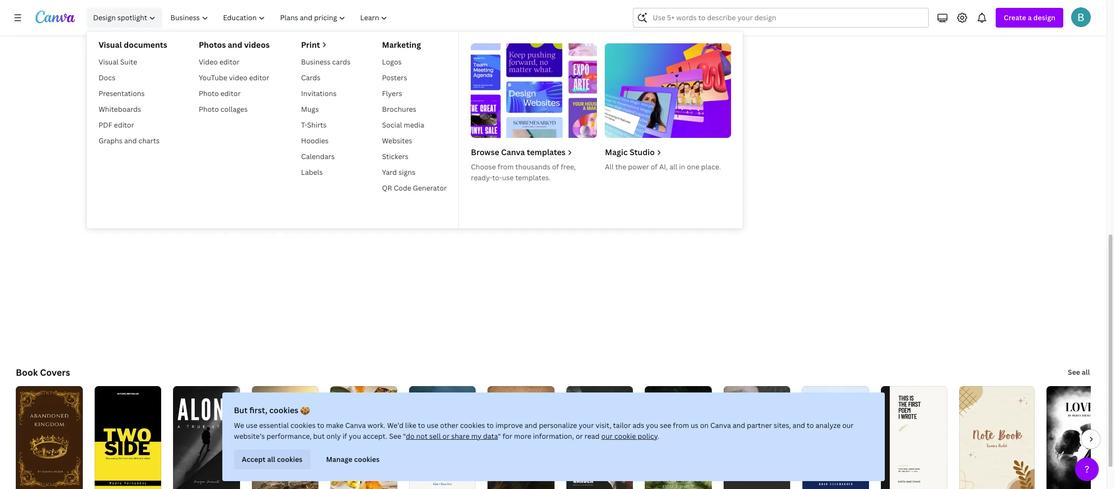 Task type: describe. For each thing, give the bounding box(es) containing it.
" inside we use essential cookies to make canva work. we'd like to use other cookies to improve and personalize your visit, tailor ads you see from us on canva and partner sites, and to analyze our website's performance, but only if you accept. see "
[[403, 432, 406, 441]]

stickers link
[[378, 149, 451, 165]]

your
[[579, 421, 594, 431]]

of for browse canva templates
[[552, 162, 559, 172]]

create a design
[[1005, 13, 1056, 22]]

on
[[701, 421, 709, 431]]

from inside we use essential cookies to make canva work. we'd like to use other cookies to improve and personalize your visit, tailor ads you see from us on canva and partner sites, and to analyze our website's performance, but only if you accept. see "
[[673, 421, 690, 431]]

cookie
[[615, 432, 636, 441]]

hoodies link
[[297, 133, 355, 149]]

mugs
[[301, 105, 319, 114]]

social
[[382, 120, 402, 130]]

share
[[452, 432, 470, 441]]

see all
[[1069, 368, 1091, 377]]

code
[[394, 184, 411, 193]]

visit,
[[596, 421, 612, 431]]

labels
[[301, 168, 323, 177]]

browse
[[471, 147, 500, 158]]

cookies down the 🍪
[[291, 421, 316, 431]]

1 horizontal spatial see
[[1069, 368, 1081, 377]]

book covers link
[[16, 367, 70, 379]]

labels link
[[297, 165, 355, 181]]

yard
[[382, 168, 397, 177]]

we use essential cookies to make canva work. we'd like to use other cookies to improve and personalize your visit, tailor ads you see from us on canva and partner sites, and to analyze our website's performance, but only if you accept. see "
[[234, 421, 854, 441]]

do
[[406, 432, 415, 441]]

print link
[[301, 39, 351, 50]]

choose from thousands of free, ready-to-use templates.
[[471, 162, 576, 183]]

if
[[343, 432, 347, 441]]

2 " from the left
[[498, 432, 501, 441]]

create
[[1005, 13, 1027, 22]]

sites,
[[774, 421, 791, 431]]

photo collages link
[[195, 102, 274, 117]]

website's
[[234, 432, 265, 441]]

power
[[629, 162, 649, 172]]

cards
[[301, 73, 321, 82]]

data
[[483, 432, 498, 441]]

2 horizontal spatial canva
[[711, 421, 731, 431]]

policy
[[638, 432, 658, 441]]

visual suite link
[[95, 54, 171, 70]]

and up 'do not sell or share my data " for more information, or read our cookie policy .'
[[525, 421, 538, 431]]

t-shirts link
[[297, 117, 355, 133]]

whiteboards link
[[95, 102, 171, 117]]

brochures link
[[378, 102, 451, 117]]

all for accept all cookies
[[267, 455, 275, 465]]

us
[[691, 421, 699, 431]]

youtube video editor link
[[195, 70, 274, 86]]

ads
[[633, 421, 645, 431]]

presentations
[[99, 89, 145, 98]]

design spotlight button
[[87, 8, 162, 28]]

collages
[[221, 105, 248, 114]]

visual for visual suite
[[99, 57, 119, 67]]

video
[[229, 73, 248, 82]]

Search search field
[[653, 8, 910, 27]]

brad klo image
[[1072, 7, 1092, 27]]

studio
[[630, 147, 655, 158]]

0 horizontal spatial use
[[246, 421, 258, 431]]

whiteboards
[[99, 105, 141, 114]]

free,
[[561, 162, 576, 172]]

our cookie policy link
[[602, 432, 658, 441]]

business
[[301, 57, 331, 67]]

flyers
[[382, 89, 402, 98]]

docs
[[99, 73, 115, 82]]

the
[[616, 162, 627, 172]]

but first, cookies 🍪
[[234, 405, 310, 416]]

flyers link
[[378, 86, 451, 102]]

🍪
[[300, 405, 310, 416]]

social media link
[[378, 117, 451, 133]]

yard signs link
[[378, 165, 451, 181]]

youtube video editor
[[199, 73, 270, 82]]

tailor
[[614, 421, 631, 431]]

and down pdf editor 'link'
[[124, 136, 137, 146]]

manage cookies button
[[318, 450, 388, 470]]

graphs and charts
[[99, 136, 160, 146]]

top level navigation element
[[85, 8, 744, 229]]

cookies down accept.
[[354, 455, 380, 465]]

accept all cookies
[[242, 455, 303, 465]]

and right sites,
[[793, 421, 806, 431]]

templates.
[[516, 173, 551, 183]]

but
[[313, 432, 325, 441]]

but first, cookies 🍪 dialog
[[222, 393, 885, 482]]

book covers
[[16, 367, 70, 379]]

to-
[[493, 173, 502, 183]]

photos
[[199, 39, 226, 50]]

place.
[[702, 162, 721, 172]]

visual suite
[[99, 57, 137, 67]]

design spotlight
[[93, 13, 147, 22]]

like
[[405, 421, 417, 431]]

photo for photo collages
[[199, 105, 219, 114]]

but
[[234, 405, 248, 416]]

use inside choose from thousands of free, ready-to-use templates.
[[502, 173, 514, 183]]

all
[[605, 162, 614, 172]]

essential
[[259, 421, 289, 431]]

photo collages
[[199, 105, 248, 114]]

first,
[[250, 405, 268, 416]]

cards
[[332, 57, 351, 67]]



Task type: locate. For each thing, give the bounding box(es) containing it.
thousands
[[516, 162, 551, 172]]

to up the 'data'
[[487, 421, 494, 431]]

editor right video
[[249, 73, 270, 82]]

our inside we use essential cookies to make canva work. we'd like to use other cookies to improve and personalize your visit, tailor ads you see from us on canva and partner sites, and to analyze our website's performance, but only if you accept. see "
[[843, 421, 854, 431]]

and
[[228, 39, 242, 50], [124, 136, 137, 146], [525, 421, 538, 431], [733, 421, 746, 431], [793, 421, 806, 431]]

hoodies
[[301, 136, 329, 146]]

other
[[440, 421, 459, 431]]

1 photo from the top
[[199, 89, 219, 98]]

visual up docs
[[99, 57, 119, 67]]

from inside choose from thousands of free, ready-to-use templates.
[[498, 162, 514, 172]]

see
[[1069, 368, 1081, 377], [389, 432, 402, 441]]

0 horizontal spatial "
[[403, 432, 406, 441]]

create a design button
[[997, 8, 1064, 28]]

canva inside the design spotlight menu
[[501, 147, 525, 158]]

charts
[[139, 136, 160, 146]]

of for magic studio
[[651, 162, 658, 172]]

from
[[498, 162, 514, 172], [673, 421, 690, 431]]

do not sell or share my data link
[[406, 432, 498, 441]]

0 horizontal spatial all
[[267, 455, 275, 465]]

2 to from the left
[[418, 421, 425, 431]]

magic studio
[[605, 147, 655, 158]]

use up sell
[[427, 421, 439, 431]]

2 photo from the top
[[199, 105, 219, 114]]

read
[[585, 432, 600, 441]]

to right like in the bottom of the page
[[418, 421, 425, 431]]

logos
[[382, 57, 402, 67]]

our down visit,
[[602, 432, 613, 441]]

4 to from the left
[[807, 421, 814, 431]]

None search field
[[634, 8, 930, 28]]

0 horizontal spatial or
[[443, 432, 450, 441]]

logos link
[[378, 54, 451, 70]]

see inside we use essential cookies to make canva work. we'd like to use other cookies to improve and personalize your visit, tailor ads you see from us on canva and partner sites, and to analyze our website's performance, but only if you accept. see "
[[389, 432, 402, 441]]

1 horizontal spatial or
[[576, 432, 583, 441]]

generator
[[413, 184, 447, 193]]

editor down youtube video editor link
[[221, 89, 241, 98]]

youtube
[[199, 73, 227, 82]]

use
[[502, 173, 514, 183], [246, 421, 258, 431], [427, 421, 439, 431]]

0 vertical spatial all
[[670, 162, 678, 172]]

invitations
[[301, 89, 337, 98]]

photo for photo editor
[[199, 89, 219, 98]]

ready-
[[471, 173, 493, 183]]

to left analyze
[[807, 421, 814, 431]]

1 of from the left
[[552, 162, 559, 172]]

editor
[[220, 57, 240, 67], [249, 73, 270, 82], [221, 89, 241, 98], [114, 120, 134, 130]]

all inside button
[[267, 455, 275, 465]]

all for see all
[[1083, 368, 1091, 377]]

from left us
[[673, 421, 690, 431]]

improve
[[496, 421, 523, 431]]

use left templates.
[[502, 173, 514, 183]]

graphs
[[99, 136, 123, 146]]

our right analyze
[[843, 421, 854, 431]]

qr
[[382, 184, 392, 193]]

accept
[[242, 455, 266, 465]]

0 vertical spatial our
[[843, 421, 854, 431]]

1 " from the left
[[403, 432, 406, 441]]

cookies up essential
[[269, 405, 299, 416]]

1 or from the left
[[443, 432, 450, 441]]

sell
[[430, 432, 441, 441]]

performance,
[[267, 432, 312, 441]]

choose
[[471, 162, 496, 172]]

of left ai,
[[651, 162, 658, 172]]

0 vertical spatial visual
[[99, 39, 122, 50]]

1 horizontal spatial use
[[427, 421, 439, 431]]

posters link
[[378, 70, 451, 86]]

all inside the design spotlight menu
[[670, 162, 678, 172]]

photo down photo editor
[[199, 105, 219, 114]]

canva
[[501, 147, 525, 158], [345, 421, 366, 431], [711, 421, 731, 431]]

design
[[1034, 13, 1056, 22]]

browse canva templates
[[471, 147, 566, 158]]

" left for
[[498, 432, 501, 441]]

qr code generator
[[382, 184, 447, 193]]

design spotlight menu
[[87, 32, 744, 229]]

canva right the on
[[711, 421, 731, 431]]

editor for pdf editor
[[114, 120, 134, 130]]

0 vertical spatial you
[[646, 421, 659, 431]]

we'd
[[387, 421, 404, 431]]

all the power of ai, all in one place.
[[605, 162, 721, 172]]

accept.
[[363, 432, 388, 441]]

you
[[646, 421, 659, 431], [349, 432, 361, 441]]

2 horizontal spatial all
[[1083, 368, 1091, 377]]

for
[[503, 432, 513, 441]]

1 vertical spatial see
[[389, 432, 402, 441]]

2 of from the left
[[651, 162, 658, 172]]

and up video editor link
[[228, 39, 242, 50]]

you up policy at bottom
[[646, 421, 659, 431]]

or right sell
[[443, 432, 450, 441]]

of left free,
[[552, 162, 559, 172]]

1 vertical spatial photo
[[199, 105, 219, 114]]

"
[[403, 432, 406, 441], [498, 432, 501, 441]]

photo down youtube
[[199, 89, 219, 98]]

documents
[[124, 39, 167, 50]]

use up the website's
[[246, 421, 258, 431]]

of
[[552, 162, 559, 172], [651, 162, 658, 172]]

cookies down performance,
[[277, 455, 303, 465]]

0 vertical spatial see
[[1069, 368, 1081, 377]]

manage cookies
[[326, 455, 380, 465]]

to up but
[[317, 421, 325, 431]]

work.
[[368, 421, 386, 431]]

magic
[[605, 147, 628, 158]]

docs link
[[95, 70, 171, 86]]

2 visual from the top
[[99, 57, 119, 67]]

2 vertical spatial all
[[267, 455, 275, 465]]

canva up choose from thousands of free, ready-to-use templates.
[[501, 147, 525, 158]]

1 vertical spatial visual
[[99, 57, 119, 67]]

canva up if
[[345, 421, 366, 431]]

pdf editor link
[[95, 117, 171, 133]]

ai,
[[660, 162, 668, 172]]

" down like in the bottom of the page
[[403, 432, 406, 441]]

0 horizontal spatial of
[[552, 162, 559, 172]]

covers
[[40, 367, 70, 379]]

graphs and charts link
[[95, 133, 171, 149]]

book
[[16, 367, 38, 379]]

you right if
[[349, 432, 361, 441]]

1 horizontal spatial from
[[673, 421, 690, 431]]

only
[[327, 432, 341, 441]]

editor down whiteboards
[[114, 120, 134, 130]]

spotlight
[[117, 13, 147, 22]]

posters
[[382, 73, 407, 82]]

visual for visual documents
[[99, 39, 122, 50]]

of inside choose from thousands of free, ready-to-use templates.
[[552, 162, 559, 172]]

from up the to- at the top left of the page
[[498, 162, 514, 172]]

1 horizontal spatial of
[[651, 162, 658, 172]]

0 horizontal spatial you
[[349, 432, 361, 441]]

accept all cookies button
[[234, 450, 311, 470]]

1 horizontal spatial all
[[670, 162, 678, 172]]

suite
[[120, 57, 137, 67]]

brochures
[[382, 105, 417, 114]]

.
[[658, 432, 660, 441]]

0 horizontal spatial see
[[389, 432, 402, 441]]

1 to from the left
[[317, 421, 325, 431]]

our
[[843, 421, 854, 431], [602, 432, 613, 441]]

2 horizontal spatial use
[[502, 173, 514, 183]]

0 horizontal spatial canva
[[345, 421, 366, 431]]

visual
[[99, 39, 122, 50], [99, 57, 119, 67]]

0 horizontal spatial our
[[602, 432, 613, 441]]

1 vertical spatial from
[[673, 421, 690, 431]]

pdf editor
[[99, 120, 134, 130]]

and left partner
[[733, 421, 746, 431]]

0 horizontal spatial from
[[498, 162, 514, 172]]

signs
[[399, 168, 416, 177]]

cookies up my
[[460, 421, 485, 431]]

invitations link
[[297, 86, 355, 102]]

photos and videos
[[199, 39, 270, 50]]

we
[[234, 421, 244, 431]]

editor inside 'link'
[[114, 120, 134, 130]]

1 horizontal spatial "
[[498, 432, 501, 441]]

editor for video editor
[[220, 57, 240, 67]]

1 horizontal spatial our
[[843, 421, 854, 431]]

editor up "youtube video editor" on the left of the page
[[220, 57, 240, 67]]

1 vertical spatial all
[[1083, 368, 1091, 377]]

1 visual from the top
[[99, 39, 122, 50]]

presentations link
[[95, 86, 171, 102]]

or left the read
[[576, 432, 583, 441]]

1 horizontal spatial canva
[[501, 147, 525, 158]]

0 vertical spatial from
[[498, 162, 514, 172]]

1 vertical spatial you
[[349, 432, 361, 441]]

2 or from the left
[[576, 432, 583, 441]]

editor for photo editor
[[221, 89, 241, 98]]

1 horizontal spatial you
[[646, 421, 659, 431]]

3 to from the left
[[487, 421, 494, 431]]

1 vertical spatial our
[[602, 432, 613, 441]]

calendars link
[[297, 149, 355, 165]]

photo editor
[[199, 89, 241, 98]]

see all link
[[1068, 363, 1092, 383]]

or
[[443, 432, 450, 441], [576, 432, 583, 441]]

visual up visual suite
[[99, 39, 122, 50]]

partner
[[747, 421, 773, 431]]

0 vertical spatial photo
[[199, 89, 219, 98]]



Task type: vqa. For each thing, say whether or not it's contained in the screenshot.
the Create a team 'button' at bottom
no



